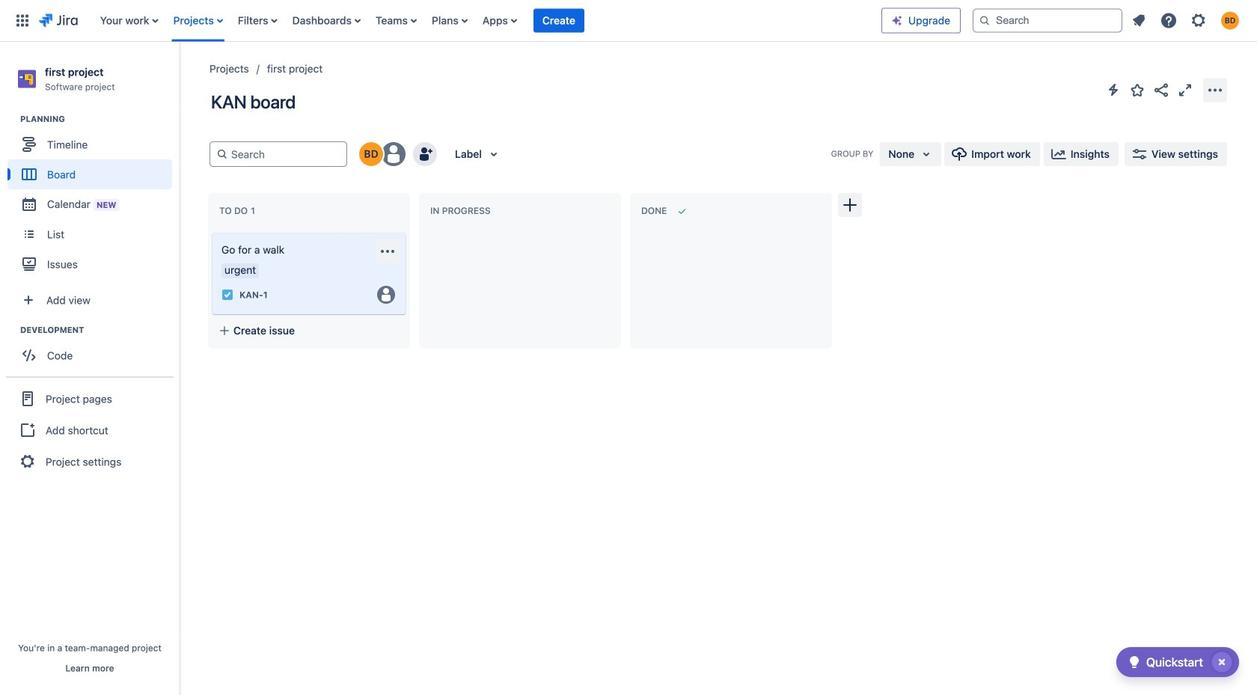 Task type: locate. For each thing, give the bounding box(es) containing it.
dismiss quickstart image
[[1210, 650, 1234, 674]]

2 heading from the top
[[20, 324, 179, 336]]

None search field
[[973, 9, 1123, 33]]

group
[[7, 113, 179, 284], [7, 324, 179, 375], [6, 377, 174, 483]]

create column image
[[841, 196, 859, 214]]

task image
[[222, 289, 234, 301]]

jira image
[[39, 12, 78, 30], [39, 12, 78, 30]]

star kan board image
[[1129, 81, 1147, 99]]

primary element
[[9, 0, 882, 42]]

heading for development image's group
[[20, 324, 179, 336]]

1 vertical spatial heading
[[20, 324, 179, 336]]

banner
[[0, 0, 1257, 42]]

heading for group related to planning image
[[20, 113, 179, 125]]

to do element
[[219, 206, 258, 216]]

heading
[[20, 113, 179, 125], [20, 324, 179, 336]]

development image
[[2, 321, 20, 339]]

list item
[[534, 0, 585, 42]]

appswitcher icon image
[[13, 12, 31, 30]]

Search text field
[[228, 142, 341, 166]]

more actions image
[[1207, 81, 1225, 99]]

0 horizontal spatial list
[[93, 0, 882, 42]]

1 heading from the top
[[20, 113, 179, 125]]

0 vertical spatial group
[[7, 113, 179, 284]]

more actions for kan-1 go for a walk image
[[379, 243, 397, 260]]

Search field
[[973, 9, 1123, 33]]

1 vertical spatial group
[[7, 324, 179, 375]]

view settings image
[[1131, 145, 1149, 163]]

your profile and settings image
[[1222, 12, 1240, 30]]

sidebar element
[[0, 42, 180, 695]]

0 vertical spatial heading
[[20, 113, 179, 125]]

notifications image
[[1130, 12, 1148, 30]]

list
[[93, 0, 882, 42], [1126, 7, 1248, 34]]

group for planning image
[[7, 113, 179, 284]]



Task type: describe. For each thing, give the bounding box(es) containing it.
planning image
[[2, 110, 20, 128]]

enter full screen image
[[1177, 81, 1195, 99]]

automations menu button icon image
[[1105, 81, 1123, 99]]

search image
[[979, 15, 991, 27]]

help image
[[1160, 12, 1178, 30]]

2 vertical spatial group
[[6, 377, 174, 483]]

sidebar navigation image
[[163, 60, 196, 90]]

add people image
[[416, 145, 434, 163]]

group for development image
[[7, 324, 179, 375]]

settings image
[[1190, 12, 1208, 30]]

1 horizontal spatial list
[[1126, 7, 1248, 34]]

create issue image
[[202, 223, 220, 241]]



Task type: vqa. For each thing, say whether or not it's contained in the screenshot.
Feedback image
no



